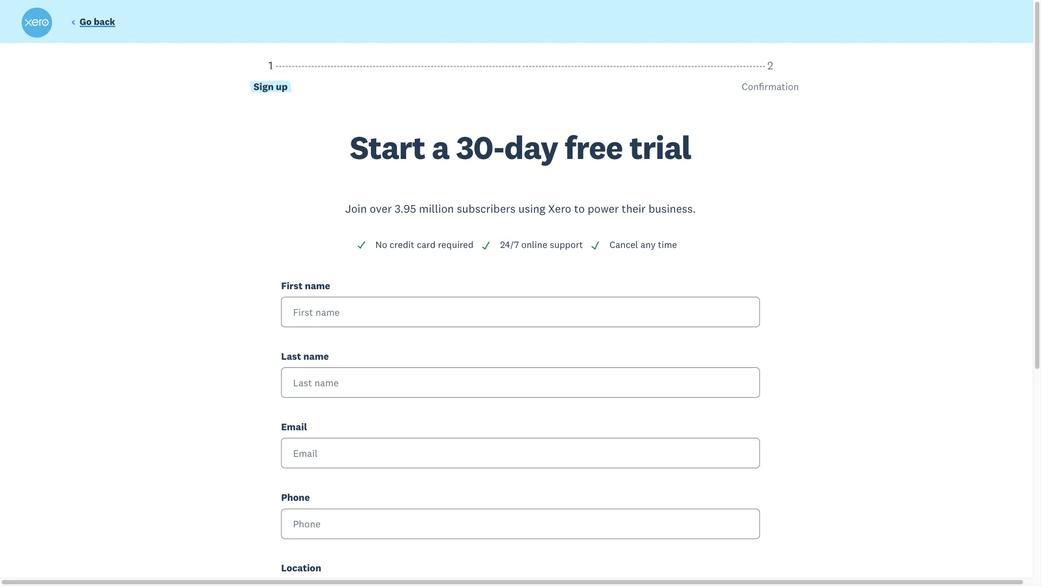 Task type: describe. For each thing, give the bounding box(es) containing it.
3.95
[[395, 202, 417, 216]]

confirmation
[[742, 80, 800, 93]]

sign up
[[254, 80, 288, 93]]

no
[[376, 239, 388, 250]]

free
[[565, 127, 623, 167]]

xero
[[549, 202, 572, 216]]

cancel
[[610, 239, 639, 250]]

time
[[658, 239, 678, 250]]

phone
[[281, 491, 310, 503]]

subscribers
[[457, 202, 516, 216]]

credit
[[390, 239, 415, 250]]

card
[[417, 239, 436, 250]]

cancel any time
[[610, 239, 678, 250]]

back
[[94, 16, 115, 27]]

email
[[281, 420, 307, 433]]

30-
[[456, 127, 505, 167]]

their
[[622, 202, 646, 216]]

Email email field
[[281, 438, 761, 468]]

First name text field
[[281, 297, 761, 327]]

1
[[269, 58, 273, 72]]

power
[[588, 202, 619, 216]]

24/7
[[501, 239, 519, 250]]

no credit card required
[[376, 239, 474, 250]]

included image for 24/7 online support
[[482, 240, 491, 250]]

first
[[281, 279, 303, 292]]

join over 3.95 million subscribers using xero to power their business.
[[345, 202, 696, 216]]

24/7 online support
[[501, 239, 583, 250]]

Last name text field
[[281, 367, 761, 398]]



Task type: locate. For each thing, give the bounding box(es) containing it.
up
[[276, 80, 288, 93]]

day
[[505, 127, 558, 167]]

included image
[[482, 240, 491, 250], [591, 240, 601, 250]]

xero homepage image
[[22, 8, 52, 38]]

using
[[519, 202, 546, 216]]

required
[[438, 239, 474, 250]]

business.
[[649, 202, 696, 216]]

name for last name
[[304, 350, 329, 362]]

location
[[281, 561, 322, 574]]

Phone text field
[[281, 509, 761, 539]]

2
[[768, 58, 774, 72]]

a
[[432, 127, 450, 167]]

steps group
[[21, 58, 1021, 131]]

go back
[[80, 16, 115, 27]]

go
[[80, 16, 92, 27]]

million
[[419, 202, 454, 216]]

name right the first
[[305, 279, 331, 292]]

included image for cancel any time
[[591, 240, 601, 250]]

1 included image from the left
[[482, 240, 491, 250]]

included image left cancel
[[591, 240, 601, 250]]

to
[[575, 202, 585, 216]]

included image left 24/7
[[482, 240, 491, 250]]

name
[[305, 279, 331, 292], [304, 350, 329, 362]]

support
[[550, 239, 583, 250]]

1 horizontal spatial included image
[[591, 240, 601, 250]]

included image
[[357, 240, 366, 250]]

0 horizontal spatial included image
[[482, 240, 491, 250]]

2 included image from the left
[[591, 240, 601, 250]]

trial
[[630, 127, 692, 167]]

join
[[345, 202, 367, 216]]

1 vertical spatial name
[[304, 350, 329, 362]]

last name
[[281, 350, 329, 362]]

name for first name
[[305, 279, 331, 292]]

start
[[350, 127, 425, 167]]

name right the last
[[304, 350, 329, 362]]

sign
[[254, 80, 274, 93]]

go back button
[[71, 16, 115, 30]]

start a 30-day free trial
[[350, 127, 692, 167]]

last
[[281, 350, 301, 362]]

0 vertical spatial name
[[305, 279, 331, 292]]

start a 30-day free trial region
[[21, 58, 1021, 586]]

over
[[370, 202, 392, 216]]

online
[[522, 239, 548, 250]]

any
[[641, 239, 656, 250]]

first name
[[281, 279, 331, 292]]



Task type: vqa. For each thing, say whether or not it's contained in the screenshot.
Included icon related to No credit card required
yes



